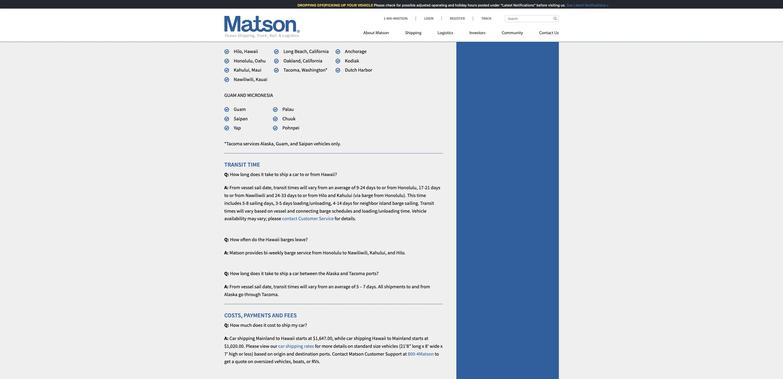 Task type: locate. For each thing, give the bounding box(es) containing it.
honolulu, up this
[[398, 185, 418, 191]]

hawaii up weekly
[[266, 237, 280, 243]]

0 horizontal spatial contact
[[332, 351, 348, 358]]

nawiliwili, kauai
[[234, 76, 267, 83]]

times for how long does it take to ship a car to or from hawaii?
[[288, 185, 299, 191]]

to inside from vessel sail date, transit times will vary from an average of 5 – 7 days. all shipments to and from alaska go through tacoma.
[[406, 284, 411, 290]]

0 vertical spatial average
[[335, 185, 350, 191]]

2 vertical spatial does
[[253, 323, 263, 329]]

q: for how long does it take to ship a car to or from hawaii?
[[224, 172, 229, 178]]

1 vertical spatial long
[[240, 271, 249, 277]]

0 vertical spatial an
[[328, 185, 334, 191]]

0 horizontal spatial starts
[[296, 336, 307, 342]]

1 horizontal spatial starts
[[412, 336, 423, 342]]

None search field
[[505, 15, 559, 22]]

1 average from the top
[[335, 185, 350, 191]]

saipan
[[234, 116, 248, 122], [299, 141, 313, 147]]

0 horizontal spatial shipping
[[237, 336, 255, 342]]

mainland up (21'8"
[[392, 336, 411, 342]]

0 vertical spatial transit
[[274, 185, 287, 191]]

register link
[[442, 16, 473, 21]]

transit inside from vessel sail date, transit times will vary from an average of 5 – 7 days. all shipments to and from alaska go through tacoma.
[[274, 284, 287, 290]]

2 q: from the top
[[224, 172, 229, 178]]

1 take from the top
[[265, 172, 273, 178]]

1 vertical spatial from
[[230, 284, 240, 290]]

2 vertical spatial vessel
[[241, 284, 253, 290]]

will inside from vessel sail date, transit times will vary from an average of 9-24 days to or from honolulu, 17-21 days to or from nawiliwili and 24-33 days to or from hilo and kahului (via barge from honolulu). this time i
[[300, 185, 307, 191]]

times inside from vessel sail date, transit times will vary from an average of 5 – 7 days. all shipments to and from alaska go through tacoma.
[[288, 284, 299, 290]]

how for how often do the hawaii barges leave?
[[230, 237, 239, 243]]

average inside from vessel sail date, transit times will vary from an average of 5 – 7 days. all shipments to and from alaska go through tacoma.
[[335, 284, 350, 290]]

1 vertical spatial the
[[318, 271, 325, 277]]

vary inside from vessel sail date, transit times will vary from an average of 9-24 days to or from honolulu, 17-21 days to or from nawiliwili and 24-33 days to or from hilo and kahului (via barge from honolulu). this time i
[[308, 185, 317, 191]]

a: for q: how long does it take to ship a car to or from hawaii?
[[224, 185, 229, 191]]

vessel up the through on the bottom left
[[241, 284, 253, 290]]

matson down standard
[[349, 351, 364, 358]]

from inside from vessel sail date, transit times will vary from an average of 5 – 7 days. all shipments to and from alaska go through tacoma.
[[230, 284, 240, 290]]

3 how from the top
[[230, 271, 239, 277]]

california up washington*
[[303, 58, 322, 64]]

operating
[[428, 3, 443, 7]]

0 horizontal spatial nawiliwili,
[[234, 76, 255, 83]]

contact
[[282, 216, 297, 222]]

shipping down much
[[237, 336, 255, 342]]

800- down 'check'
[[387, 16, 393, 21]]

0 vertical spatial will
[[300, 185, 307, 191]]

matson
[[252, 8, 267, 14], [376, 31, 389, 35], [230, 250, 244, 256], [349, 351, 364, 358]]

0 horizontal spatial customer
[[298, 216, 318, 222]]

or
[[305, 172, 309, 178], [382, 185, 386, 191], [229, 193, 234, 199], [303, 193, 307, 199], [239, 351, 243, 358], [306, 359, 311, 365]]

transit up 24-
[[274, 185, 287, 191]]

5 down 24-
[[279, 200, 282, 207]]

car
[[293, 172, 299, 178], [293, 271, 299, 277], [346, 336, 353, 342], [278, 344, 285, 350]]

often
[[240, 237, 251, 243]]

vary
[[308, 185, 317, 191], [245, 208, 253, 214], [308, 284, 317, 290]]

sail up the through on the bottom left
[[254, 284, 261, 290]]

$1,647.00,
[[313, 336, 334, 342]]

will inside ncludes 5-8 sailing days, 3-5 days loading/unloading, 4-14 days for neighbor island barge sailing. transit times will vary based on vessel and connecting barge schedules and loading/unloading time. vehicle availability may vary; please
[[237, 208, 244, 214]]

1 transit from the top
[[274, 185, 287, 191]]

based inside the for more details on standard size vehicles (21'8" long x 8' wide x 7' high or less) based on origin and destination ports. contact matson customer support at
[[254, 351, 266, 358]]

times down the ncludes
[[224, 208, 236, 214]]

does down time
[[250, 172, 260, 178]]

fees
[[284, 312, 297, 320]]

2 of from the top
[[351, 284, 355, 290]]

1 an from the top
[[328, 185, 334, 191]]

an inside from vessel sail date, transit times will vary from an average of 5 – 7 days. all shipments to and from alaska go through tacoma.
[[328, 284, 334, 290]]

4 q: from the top
[[224, 271, 229, 277]]

1-
[[384, 16, 387, 21]]

long up the 800-4matson link at right bottom
[[412, 344, 421, 350]]

nawiliwili, down kahului, maui
[[234, 76, 255, 83]]

2 vertical spatial long
[[412, 344, 421, 350]]

0 horizontal spatial saipan
[[234, 116, 248, 122]]

q: how long does it take to ship a car between the alaska and tacoma ports?
[[224, 271, 379, 277]]

5 a: from the top
[[224, 336, 229, 342]]

much
[[240, 323, 252, 329]]

while
[[334, 336, 345, 342]]

1 vertical spatial based
[[254, 351, 266, 358]]

alaska up from vessel sail date, transit times will vary from an average of 5 – 7 days. all shipments to and from alaska go through tacoma.
[[326, 271, 339, 277]]

off/picking
[[313, 3, 336, 7]]

date, inside from vessel sail date, transit times will vary from an average of 9-24 days to or from honolulu, 17-21 days to or from nawiliwili and 24-33 days to or from hilo and kahului (via barge from honolulu). this time i
[[262, 185, 273, 191]]

date, inside from vessel sail date, transit times will vary from an average of 5 – 7 days. all shipments to and from alaska go through tacoma.
[[262, 284, 273, 290]]

and down car shipping rates
[[286, 351, 294, 358]]

4 a: from the top
[[224, 284, 229, 290]]

vary inside from vessel sail date, transit times will vary from an average of 5 – 7 days. all shipments to and from alaska go through tacoma.
[[308, 284, 317, 290]]

yap
[[234, 125, 241, 131]]

contact inside the for more details on standard size vehicles (21'8" long x 8' wide x 7' high or less) based on origin and destination ports. contact matson customer support at
[[332, 351, 348, 358]]

origin
[[274, 351, 285, 358]]

average for and
[[335, 284, 350, 290]]

how down costs,
[[230, 323, 239, 329]]

days
[[366, 185, 376, 191], [431, 185, 440, 191], [287, 193, 297, 199], [283, 200, 292, 207], [343, 200, 352, 207]]

based up oversized
[[254, 351, 266, 358]]

my left vehicle?
[[277, 8, 284, 14]]

2 average from the top
[[335, 284, 350, 290]]

a:
[[224, 21, 229, 27], [224, 185, 229, 191], [224, 250, 229, 256], [224, 284, 229, 290], [224, 336, 229, 342]]

an
[[328, 185, 334, 191], [328, 284, 334, 290]]

1 q: from the top
[[224, 8, 229, 14]]

0 horizontal spatial honolulu,
[[234, 58, 254, 64]]

barge down honolulu).
[[392, 200, 404, 207]]

7'
[[224, 351, 228, 358]]

2 x from the left
[[440, 344, 443, 350]]

support
[[385, 351, 402, 358]]

vessel for from
[[241, 185, 253, 191]]

dutch
[[345, 67, 357, 73]]

shipping up standard
[[354, 336, 371, 342]]

1 horizontal spatial 800-
[[408, 351, 417, 358]]

starts up car shipping rates
[[296, 336, 307, 342]]

x right wide
[[440, 344, 443, 350]]

1 horizontal spatial honolulu,
[[398, 185, 418, 191]]

0 vertical spatial based
[[254, 208, 267, 214]]

0 vertical spatial nawiliwili,
[[234, 76, 255, 83]]

alaska left the go
[[224, 292, 237, 298]]

0 vertical spatial sail
[[254, 185, 261, 191]]

contact left us
[[539, 31, 553, 35]]

see latest notifications.> link
[[562, 3, 605, 7]]

1 a: from the top
[[224, 21, 229, 27]]

alaska inside from vessel sail date, transit times will vary from an average of 5 – 7 days. all shipments to and from alaska go through tacoma.
[[224, 292, 237, 298]]

shipping for mainland
[[237, 336, 255, 342]]

mainland up view
[[256, 336, 275, 342]]

times down the q: how long does it take to ship a car between the alaska and tacoma ports?
[[288, 284, 299, 290]]

on down days, on the left of page
[[268, 208, 273, 214]]

$1,020.00.
[[224, 344, 245, 350]]

q:
[[224, 8, 229, 14], [224, 172, 229, 178], [224, 237, 229, 243], [224, 271, 229, 277], [224, 323, 229, 329]]

nawiliwili
[[245, 193, 265, 199]]

car inside car shipping mainland to hawaii starts at $1,647.00, while car shipping hawaii to mainland starts at $1,020.00. please view our
[[346, 336, 353, 342]]

1 vertical spatial saipan
[[299, 141, 313, 147]]

1 horizontal spatial customer
[[365, 351, 384, 358]]

times inside from vessel sail date, transit times will vary from an average of 9-24 days to or from honolulu, 17-21 days to or from nawiliwili and 24-33 days to or from hilo and kahului (via barge from honolulu). this time i
[[288, 185, 299, 191]]

at up 8'
[[424, 336, 428, 342]]

0 vertical spatial the
[[258, 237, 265, 243]]

contact down details at the bottom
[[332, 351, 348, 358]]

q: for how much does it cost to ship my car?
[[224, 323, 229, 329]]

service
[[297, 250, 311, 256]]

vehicles up support
[[382, 344, 398, 350]]

1 horizontal spatial shipping
[[286, 344, 303, 350]]

customer down connecting
[[298, 216, 318, 222]]

vary down between
[[308, 284, 317, 290]]

for down (via
[[353, 200, 359, 207]]

days down 33
[[283, 200, 292, 207]]

1 vertical spatial an
[[328, 284, 334, 290]]

1 vertical spatial take
[[265, 271, 273, 277]]

1 vertical spatial vessel
[[274, 208, 286, 214]]

0 vertical spatial 800-
[[387, 16, 393, 21]]

or up loading/unloading,
[[303, 193, 307, 199]]

vary inside ncludes 5-8 sailing days, 3-5 days loading/unloading, 4-14 days for neighbor island barge sailing. transit times will vary based on vessel and connecting barge schedules and loading/unloading time. vehicle availability may vary; please
[[245, 208, 253, 214]]

1 vertical spatial kahului,
[[370, 250, 387, 256]]

based up the "vary;"
[[254, 208, 267, 214]]

vehicles left only.
[[314, 141, 330, 147]]

(21'8"
[[399, 344, 411, 350]]

and up contact
[[287, 208, 295, 214]]

1 vertical spatial date,
[[262, 284, 273, 290]]

posted
[[474, 3, 486, 7]]

vessel down 3-
[[274, 208, 286, 214]]

800-4matson link
[[408, 351, 434, 358]]

1 date, from the top
[[262, 185, 273, 191]]

kahului, up the ports?
[[370, 250, 387, 256]]

long for how long does it take to ship a car between the alaska and tacoma ports?
[[240, 271, 249, 277]]

0 horizontal spatial 5
[[279, 200, 282, 207]]

2 transit from the top
[[274, 284, 287, 290]]

of left –
[[351, 284, 355, 290]]

for inside ncludes 5-8 sailing days, 3-5 days loading/unloading, 4-14 days for neighbor island barge sailing. transit times will vary based on vessel and connecting barge schedules and loading/unloading time. vehicle availability may vary; please
[[353, 200, 359, 207]]

1 horizontal spatial and
[[272, 312, 283, 320]]

x left 8'
[[422, 344, 424, 350]]

sail up nawiliwili
[[254, 185, 261, 191]]

see
[[563, 3, 569, 7]]

0 vertical spatial times
[[288, 185, 299, 191]]

2 from from the top
[[230, 284, 240, 290]]

q: for how long does it take to ship a car between the alaska and tacoma ports?
[[224, 271, 229, 277]]

Search search field
[[505, 15, 559, 22]]

investors
[[469, 31, 486, 35]]

average
[[335, 185, 350, 191], [335, 284, 350, 290]]

search image
[[554, 17, 557, 20]]

1 vertical spatial times
[[224, 208, 236, 214]]

and left tacoma
[[340, 271, 348, 277]]

from up the go
[[230, 284, 240, 290]]

long
[[240, 172, 249, 178], [240, 271, 249, 277], [412, 344, 421, 350]]

an for and
[[328, 284, 334, 290]]

transit inside from vessel sail date, transit times will vary from an average of 9-24 days to or from honolulu, 17-21 days to or from nawiliwili and 24-33 days to or from hilo and kahului (via barge from honolulu). this time i
[[274, 185, 287, 191]]

a inside to get a quote on oversized vehicles, boats, or rvs.
[[232, 359, 234, 365]]

sail inside from vessel sail date, transit times will vary from an average of 9-24 days to or from honolulu, 17-21 days to or from nawiliwili and 24-33 days to or from hilo and kahului (via barge from honolulu). this time i
[[254, 185, 261, 191]]

to
[[274, 172, 279, 178], [300, 172, 304, 178], [377, 185, 381, 191], [224, 193, 229, 199], [298, 193, 302, 199], [343, 250, 347, 256], [274, 271, 279, 277], [406, 284, 411, 290], [277, 323, 281, 329], [276, 336, 280, 342], [387, 336, 391, 342], [435, 351, 439, 358]]

1 sail from the top
[[254, 185, 261, 191]]

how for how long does it take to ship a car between the alaska and tacoma ports?
[[230, 271, 239, 277]]

wide
[[430, 344, 439, 350]]

1 horizontal spatial vehicles
[[382, 344, 398, 350]]

21
[[425, 185, 430, 191]]

saipan down the guam
[[234, 116, 248, 122]]

1 from from the top
[[230, 185, 240, 191]]

0 horizontal spatial x
[[422, 344, 424, 350]]

0 vertical spatial take
[[265, 172, 273, 178]]

date, up "tacoma."
[[262, 284, 273, 290]]

will up loading/unloading,
[[300, 185, 307, 191]]

please left 'check'
[[370, 3, 381, 7]]

car shipping mainland to hawaii starts at $1,647.00, while car shipping hawaii to mainland starts at $1,020.00. please view our
[[224, 336, 428, 350]]

1 horizontal spatial x
[[440, 344, 443, 350]]

this
[[407, 193, 416, 199]]

at inside the for more details on standard size vehicles (21'8" long x 8' wide x 7' high or less) based on origin and destination ports. contact matson customer support at
[[403, 351, 407, 358]]

payments
[[244, 312, 271, 320]]

of inside from vessel sail date, transit times will vary from an average of 9-24 days to or from honolulu, 17-21 days to or from nawiliwili and 24-33 days to or from hilo and kahului (via barge from honolulu). this time i
[[351, 185, 355, 191]]

vessel up nawiliwili
[[241, 185, 253, 191]]

0 vertical spatial please
[[370, 3, 381, 7]]

1 vertical spatial it
[[261, 271, 264, 277]]

2 horizontal spatial at
[[424, 336, 428, 342]]

vehicles inside the for more details on standard size vehicles (21'8" long x 8' wide x 7' high or less) based on origin and destination ports. contact matson customer support at
[[382, 344, 398, 350]]

contact
[[539, 31, 553, 35], [332, 351, 348, 358]]

ship for how much does it cost to ship my car?
[[282, 323, 290, 329]]

dutch harbor
[[345, 67, 372, 73]]

2 mainland from the left
[[392, 336, 411, 342]]

24
[[360, 185, 365, 191]]

0 vertical spatial alaska
[[326, 271, 339, 277]]

how up the go
[[230, 271, 239, 277]]

2 a: from the top
[[224, 185, 229, 191]]

barge up service
[[319, 208, 331, 214]]

0 horizontal spatial please
[[246, 344, 259, 350]]

shipping up the destination
[[286, 344, 303, 350]]

honolulu
[[323, 250, 342, 256]]

california right beach, on the left top of page
[[309, 48, 329, 54]]

matson inside about matson link
[[376, 31, 389, 35]]

for inside the for more details on standard size vehicles (21'8" long x 8' wide x 7' high or less) based on origin and destination ports. contact matson customer support at
[[315, 344, 321, 350]]

transit for to
[[274, 185, 287, 191]]

hours
[[464, 3, 473, 7]]

1 vertical spatial a
[[289, 271, 292, 277]]

on down less)
[[248, 359, 253, 365]]

rvs.
[[312, 359, 320, 365]]

it left cost
[[264, 323, 266, 329]]

and up cost
[[272, 312, 283, 320]]

2 vertical spatial will
[[300, 284, 307, 290]]

top menu navigation
[[363, 28, 559, 39]]

or inside to get a quote on oversized vehicles, boats, or rvs.
[[306, 359, 311, 365]]

vary down 8
[[245, 208, 253, 214]]

date, up nawiliwili
[[262, 185, 273, 191]]

0 horizontal spatial alaska
[[224, 292, 237, 298]]

the right do
[[258, 237, 265, 243]]

0 vertical spatial 5
[[279, 200, 282, 207]]

time
[[248, 161, 260, 169]]

1 horizontal spatial alaska
[[326, 271, 339, 277]]

kahului, down honolulu, oahu
[[234, 67, 251, 73]]

us
[[554, 31, 559, 35]]

take up nawiliwili
[[265, 172, 273, 178]]

2 date, from the top
[[262, 284, 273, 290]]

ship up 33
[[280, 172, 288, 178]]

barge up neighbor
[[362, 193, 373, 199]]

2 take from the top
[[265, 271, 273, 277]]

1 vertical spatial nawiliwili,
[[348, 250, 369, 256]]

at down (21'8"
[[403, 351, 407, 358]]

1 horizontal spatial mainland
[[392, 336, 411, 342]]

under
[[487, 3, 496, 7]]

ship down fees
[[282, 323, 290, 329]]

0 vertical spatial kahului,
[[234, 67, 251, 73]]

of left 9-
[[351, 185, 355, 191]]

california
[[309, 48, 329, 54], [303, 58, 322, 64]]

less)
[[244, 351, 253, 358]]

honolulu, oahu
[[234, 58, 266, 64]]

800-
[[387, 16, 393, 21], [408, 351, 417, 358]]

1 vertical spatial does
[[250, 271, 260, 277]]

0 horizontal spatial my
[[277, 8, 284, 14]]

1 vertical spatial customer
[[365, 351, 384, 358]]

1 x from the left
[[422, 344, 424, 350]]

1 based from the top
[[254, 208, 267, 214]]

2 vertical spatial a
[[232, 359, 234, 365]]

1 vertical spatial honolulu,
[[398, 185, 418, 191]]

ship for how long does it take to ship a car to or from hawaii?
[[280, 172, 288, 178]]

barge inside from vessel sail date, transit times will vary from an average of 9-24 days to or from honolulu, 17-21 days to or from nawiliwili and 24-33 days to or from hilo and kahului (via barge from honolulu). this time i
[[362, 193, 373, 199]]

2 an from the top
[[328, 284, 334, 290]]

logistics
[[438, 31, 453, 35]]

customer
[[298, 216, 318, 222], [365, 351, 384, 358]]

0 vertical spatial of
[[351, 185, 355, 191]]

transit
[[274, 185, 287, 191], [274, 284, 287, 290]]

will inside from vessel sail date, transit times will vary from an average of 5 – 7 days. all shipments to and from alaska go through tacoma.
[[300, 284, 307, 290]]

0 vertical spatial saipan
[[234, 116, 248, 122]]

5 q: from the top
[[224, 323, 229, 329]]

1 horizontal spatial my
[[291, 323, 298, 329]]

1 mainland from the left
[[256, 336, 275, 342]]

take up "tacoma."
[[265, 271, 273, 277]]

does down payments
[[253, 323, 263, 329]]

1 of from the top
[[351, 185, 355, 191]]

only.
[[331, 141, 341, 147]]

date,
[[262, 185, 273, 191], [262, 284, 273, 290]]

transit
[[224, 161, 246, 169]]

8
[[246, 200, 249, 207]]

matson down often
[[230, 250, 244, 256]]

vessel inside from vessel sail date, transit times will vary from an average of 5 – 7 days. all shipments to and from alaska go through tacoma.
[[241, 284, 253, 290]]

1 vertical spatial of
[[351, 284, 355, 290]]

1 vertical spatial 5
[[356, 284, 359, 290]]

on inside ncludes 5-8 sailing days, 3-5 days loading/unloading, 4-14 days for neighbor island barge sailing. transit times will vary based on vessel and connecting barge schedules and loading/unloading time. vehicle availability may vary; please
[[268, 208, 273, 214]]

0 vertical spatial from
[[230, 185, 240, 191]]

0 vertical spatial vary
[[308, 185, 317, 191]]

0 vertical spatial honolulu,
[[234, 58, 254, 64]]

vehicles for only.
[[314, 141, 330, 147]]

vessel inside from vessel sail date, transit times will vary from an average of 9-24 days to or from honolulu, 17-21 days to or from nawiliwili and 24-33 days to or from hilo and kahului (via barge from honolulu). this time i
[[241, 185, 253, 191]]

17-
[[419, 185, 425, 191]]

at up rates
[[308, 336, 312, 342]]

sail for from
[[254, 185, 261, 191]]

average inside from vessel sail date, transit times will vary from an average of 9-24 days to or from honolulu, 17-21 days to or from nawiliwili and 24-33 days to or from hilo and kahului (via barge from honolulu). this time i
[[335, 185, 350, 191]]

i
[[224, 200, 225, 207]]

0 vertical spatial contact
[[539, 31, 553, 35]]

1 vertical spatial will
[[237, 208, 244, 214]]

2 how from the top
[[230, 237, 239, 243]]

1 how from the top
[[230, 172, 239, 178]]

0 vertical spatial date,
[[262, 185, 273, 191]]

0 vertical spatial does
[[250, 172, 260, 178]]

will for how long does it take to ship a car to or from hawaii?
[[300, 185, 307, 191]]

login link
[[416, 16, 442, 21]]

nawiliwili, up tacoma
[[348, 250, 369, 256]]

1 vertical spatial alaska
[[224, 292, 237, 298]]

4 how from the top
[[230, 323, 239, 329]]

0 horizontal spatial and
[[237, 92, 246, 98]]

*tacoma
[[224, 141, 242, 147]]

costs,
[[224, 312, 243, 320]]

average for hawaii?
[[335, 185, 350, 191]]

times down q: how long does it take to ship a car to or from hawaii?
[[288, 185, 299, 191]]

1 vertical spatial contact
[[332, 351, 348, 358]]

transit up "tacoma."
[[274, 284, 287, 290]]

costs, payments and fees
[[224, 312, 297, 320]]

rates
[[304, 344, 314, 350]]

sailing
[[250, 200, 263, 207]]

and
[[444, 3, 450, 7], [290, 141, 298, 147], [266, 193, 274, 199], [328, 193, 336, 199], [287, 208, 295, 214], [353, 208, 361, 214], [387, 250, 395, 256], [340, 271, 348, 277], [412, 284, 419, 290], [286, 351, 294, 358]]

1 horizontal spatial at
[[403, 351, 407, 358]]

matson inside the for more details on standard size vehicles (21'8" long x 8' wide x 7' high or less) based on origin and destination ports. contact matson customer support at
[[349, 351, 364, 358]]

for right rates
[[315, 344, 321, 350]]

2 sail from the top
[[254, 284, 261, 290]]

and inside the for more details on standard size vehicles (21'8" long x 8' wide x 7' high or less) based on origin and destination ports. contact matson customer support at
[[286, 351, 294, 358]]

honolulu,
[[234, 58, 254, 64], [398, 185, 418, 191]]

take for from
[[265, 172, 273, 178]]

please up less)
[[246, 344, 259, 350]]

2 based from the top
[[254, 351, 266, 358]]

ship down weekly
[[280, 271, 288, 277]]

0 horizontal spatial mainland
[[256, 336, 275, 342]]

1 horizontal spatial 5
[[356, 284, 359, 290]]

car for shipping
[[346, 336, 353, 342]]

0 vertical spatial a
[[289, 172, 292, 178]]

and left holiday
[[444, 3, 450, 7]]

3 q: from the top
[[224, 237, 229, 243]]

my left the car?
[[291, 323, 298, 329]]

an inside from vessel sail date, transit times will vary from an average of 9-24 days to or from honolulu, 17-21 days to or from nawiliwili and 24-33 days to or from hilo and kahului (via barge from honolulu). this time i
[[328, 185, 334, 191]]

services
[[243, 141, 259, 147]]

from inside from vessel sail date, transit times will vary from an average of 9-24 days to or from honolulu, 17-21 days to or from nawiliwili and 24-33 days to or from hilo and kahului (via barge from honolulu). this time i
[[230, 185, 240, 191]]

of inside from vessel sail date, transit times will vary from an average of 5 – 7 days. all shipments to and from alaska go through tacoma.
[[351, 284, 355, 290]]

33
[[281, 193, 286, 199]]

1 vertical spatial average
[[335, 284, 350, 290]]

1 vertical spatial please
[[246, 344, 259, 350]]

3 a: from the top
[[224, 250, 229, 256]]

0 horizontal spatial vehicles
[[314, 141, 330, 147]]

of
[[351, 185, 355, 191], [351, 284, 355, 290]]

1 vertical spatial sail
[[254, 284, 261, 290]]

does down provides
[[250, 271, 260, 277]]

sail inside from vessel sail date, transit times will vary from an average of 5 – 7 days. all shipments to and from alaska go through tacoma.
[[254, 284, 261, 290]]

honolulu, down hilo, hawaii
[[234, 58, 254, 64]]

2 vertical spatial times
[[288, 284, 299, 290]]

a: for q: how long does it take to ship a car between the alaska and tacoma ports?
[[224, 284, 229, 290]]

does for from
[[250, 172, 260, 178]]

community
[[502, 31, 523, 35]]

adjusted
[[413, 3, 427, 7]]

latest
[[570, 3, 580, 7]]

1 vertical spatial vary
[[245, 208, 253, 214]]

it up "tacoma."
[[261, 271, 264, 277]]

average up kahului
[[335, 185, 350, 191]]

for more details on standard size vehicles (21'8" long x 8' wide x 7' high or less) based on origin and destination ports. contact matson customer support at
[[224, 344, 443, 358]]

0 vertical spatial vehicles
[[314, 141, 330, 147]]

of for 5
[[351, 284, 355, 290]]

1 horizontal spatial contact
[[539, 31, 553, 35]]

5 left –
[[356, 284, 359, 290]]

times for how long does it take to ship a car between the alaska and tacoma ports?
[[288, 284, 299, 290]]



Task type: describe. For each thing, give the bounding box(es) containing it.
contact customer service for details.
[[282, 216, 356, 222]]

vehicles for (21'8"
[[382, 344, 398, 350]]

long
[[283, 48, 294, 54]]

ncludes
[[225, 200, 241, 207]]

contact inside 'contact us' link
[[539, 31, 553, 35]]

days right 21
[[431, 185, 440, 191]]

transit
[[420, 200, 434, 207]]

dropping off/picking up your vehicle please check for possible adjusted operating and holiday hours posted under "latest notifications" before visiting us. see latest notifications.>
[[294, 3, 605, 7]]

barges
[[281, 237, 294, 243]]

2 starts from the left
[[412, 336, 423, 342]]

will for how long does it take to ship a car between the alaska and tacoma ports?
[[300, 284, 307, 290]]

transit for between
[[274, 284, 287, 290]]

size
[[373, 344, 381, 350]]

vehicle
[[354, 3, 369, 7]]

car for between
[[293, 271, 299, 277]]

0 horizontal spatial 800-
[[387, 16, 393, 21]]

vessel inside ncludes 5-8 sailing days, 3-5 days loading/unloading, 4-14 days for neighbor island barge sailing. transit times will vary based on vessel and connecting barge schedules and loading/unloading time. vehicle availability may vary; please
[[274, 208, 286, 214]]

get
[[224, 359, 231, 365]]

0 horizontal spatial kahului,
[[234, 67, 251, 73]]

details
[[333, 344, 347, 350]]

1-800-4matson link
[[384, 16, 416, 21]]

take for tacoma.
[[265, 271, 273, 277]]

on right details at the bottom
[[348, 344, 353, 350]]

boats,
[[293, 359, 305, 365]]

guam
[[224, 92, 237, 98]]

guam
[[234, 106, 246, 112]]

a: for q: where can matson ship my vehicle?
[[224, 21, 229, 27]]

2 vertical spatial it
[[264, 323, 266, 329]]

and up days, on the left of page
[[266, 193, 274, 199]]

days right the 24
[[366, 185, 376, 191]]

1-800-4matson
[[384, 16, 408, 21]]

shipping
[[405, 31, 421, 35]]

anchorage
[[345, 48, 367, 54]]

hilo
[[319, 193, 327, 199]]

and right guam,
[[290, 141, 298, 147]]

transit time
[[224, 161, 260, 169]]

view
[[260, 344, 269, 350]]

7
[[363, 284, 366, 290]]

from vessel sail date, transit times will vary from an average of 5 – 7 days. all shipments to and from alaska go through tacoma.
[[224, 284, 430, 298]]

and up 4-
[[328, 193, 336, 199]]

2 horizontal spatial shipping
[[354, 336, 371, 342]]

long inside the for more details on standard size vehicles (21'8" long x 8' wide x 7' high or less) based on origin and destination ports. contact matson customer support at
[[412, 344, 421, 350]]

matson right the can
[[252, 8, 267, 14]]

0 vertical spatial and
[[237, 92, 246, 98]]

shipments
[[384, 284, 405, 290]]

1 vertical spatial my
[[291, 323, 298, 329]]

harbor
[[358, 67, 372, 73]]

does for tacoma.
[[250, 271, 260, 277]]

of for 9-
[[351, 185, 355, 191]]

can
[[244, 8, 251, 14]]

days right 14
[[343, 200, 352, 207]]

notifications"
[[510, 3, 532, 7]]

kodiak
[[345, 58, 359, 64]]

provides
[[245, 250, 263, 256]]

sailing.
[[405, 200, 419, 207]]

1 starts from the left
[[296, 336, 307, 342]]

24-
[[275, 193, 281, 199]]

from for to
[[230, 185, 240, 191]]

do
[[252, 237, 257, 243]]

or inside the for more details on standard size vehicles (21'8" long x 8' wide x 7' high or less) based on origin and destination ports. contact matson customer support at
[[239, 351, 243, 358]]

palau
[[282, 106, 294, 112]]

how for how long does it take to ship a car to or from hawaii?
[[230, 172, 239, 178]]

car shipping rates link
[[278, 344, 314, 350]]

1 horizontal spatial nawiliwili,
[[348, 250, 369, 256]]

–
[[360, 284, 362, 290]]

0 horizontal spatial the
[[258, 237, 265, 243]]

tacoma
[[349, 271, 365, 277]]

q: for how often do the hawaii barges leave?
[[224, 237, 229, 243]]

contact customer service link
[[282, 216, 334, 222]]

your
[[343, 3, 353, 7]]

ship for how long does it take to ship a car between the alaska and tacoma ports?
[[280, 271, 288, 277]]

ports?
[[366, 271, 379, 277]]

guam,
[[276, 141, 289, 147]]

tacoma,
[[283, 67, 301, 73]]

ncludes 5-8 sailing days, 3-5 days loading/unloading, 4-14 days for neighbor island barge sailing. transit times will vary based on vessel and connecting barge schedules and loading/unloading time. vehicle availability may vary; please
[[224, 200, 434, 222]]

honolulu, inside from vessel sail date, transit times will vary from an average of 9-24 days to or from honolulu, 17-21 days to or from nawiliwili and 24-33 days to or from hilo and kahului (via barge from honolulu). this time i
[[398, 185, 418, 191]]

vehicle?
[[285, 8, 301, 14]]

based inside ncludes 5-8 sailing days, 3-5 days loading/unloading, 4-14 days for neighbor island barge sailing. transit times will vary based on vessel and connecting barge schedules and loading/unloading time. vehicle availability may vary; please
[[254, 208, 267, 214]]

more
[[322, 344, 332, 350]]

car for to
[[293, 172, 299, 178]]

washington*
[[302, 67, 327, 73]]

9-
[[356, 185, 360, 191]]

1 horizontal spatial the
[[318, 271, 325, 277]]

please inside car shipping mainland to hawaii starts at $1,647.00, while car shipping hawaii to mainland starts at $1,020.00. please view our
[[246, 344, 259, 350]]

community link
[[494, 28, 531, 39]]

maui
[[252, 67, 261, 73]]

customer inside the for more details on standard size vehicles (21'8" long x 8' wide x 7' high or less) based on origin and destination ports. contact matson customer support at
[[365, 351, 384, 358]]

times inside ncludes 5-8 sailing days, 3-5 days loading/unloading, 4-14 days for neighbor island barge sailing. transit times will vary based on vessel and connecting barge schedules and loading/unloading time. vehicle availability may vary; please
[[224, 208, 236, 214]]

*tacoma services alaska, guam, and saipan vehicles only.
[[224, 141, 341, 147]]

leave?
[[295, 237, 308, 243]]

hawaii up car shipping rates 'link'
[[281, 336, 295, 342]]

and up details.
[[353, 208, 361, 214]]

1 vertical spatial california
[[303, 58, 322, 64]]

1 horizontal spatial please
[[370, 3, 381, 7]]

q: for where can matson ship my vehicle?
[[224, 8, 229, 14]]

or up the ncludes
[[229, 193, 234, 199]]

4-
[[333, 200, 337, 207]]

0 vertical spatial california
[[309, 48, 329, 54]]

4matson
[[393, 16, 408, 21]]

and inside from vessel sail date, transit times will vary from an average of 5 – 7 days. all shipments to and from alaska go through tacoma.
[[412, 284, 419, 290]]

dropping
[[294, 3, 313, 7]]

to inside to get a quote on oversized vehicles, boats, or rvs.
[[435, 351, 439, 358]]

vary for how long does it take to ship a car to or from hawaii?
[[308, 185, 317, 191]]

vary for how long does it take to ship a car between the alaska and tacoma ports?
[[308, 284, 317, 290]]

(via
[[353, 193, 361, 199]]

standard
[[354, 344, 372, 350]]

hawaii up honolulu, oahu
[[244, 48, 258, 54]]

q: how often do the hawaii barges leave?
[[224, 237, 308, 243]]

hawaii up size
[[372, 336, 386, 342]]

ports.
[[319, 351, 331, 358]]

"latest
[[497, 3, 509, 7]]

on down our
[[267, 351, 273, 358]]

go
[[238, 292, 243, 298]]

from for go
[[230, 284, 240, 290]]

date, for from
[[262, 185, 273, 191]]

holiday
[[451, 3, 463, 7]]

q: where can matson ship my vehicle?
[[224, 8, 301, 14]]

date, for tacoma.
[[262, 284, 273, 290]]

0 vertical spatial my
[[277, 8, 284, 14]]

how for how much does it cost to ship my car?
[[230, 323, 239, 329]]

days.
[[366, 284, 377, 290]]

chuuk
[[282, 116, 296, 122]]

about matson link
[[363, 28, 397, 39]]

kahului, maui
[[234, 67, 261, 73]]

5 inside ncludes 5-8 sailing days, 3-5 days loading/unloading, 4-14 days for neighbor island barge sailing. transit times will vary based on vessel and connecting barge schedules and loading/unloading time. vehicle availability may vary; please
[[279, 200, 282, 207]]

track link
[[473, 16, 491, 21]]

for right 'check'
[[393, 3, 397, 7]]

1 vertical spatial 800-
[[408, 351, 417, 358]]

a for to
[[289, 172, 292, 178]]

neighbor
[[360, 200, 378, 207]]

5 inside from vessel sail date, transit times will vary from an average of 5 – 7 days. all shipments to and from alaska go through tacoma.
[[356, 284, 359, 290]]

and left 'hilo.'
[[387, 250, 395, 256]]

ship up blue matson logo with ocean, shipping, truck, rail and logistics written beneath it.
[[268, 8, 277, 14]]

car
[[230, 336, 236, 342]]

alaska,
[[260, 141, 275, 147]]

3-
[[275, 200, 279, 207]]

vessel for tacoma.
[[241, 284, 253, 290]]

barge down barges
[[284, 250, 296, 256]]

connecting
[[296, 208, 318, 214]]

800-4matson
[[408, 351, 434, 358]]

or up honolulu).
[[382, 185, 386, 191]]

an for hawaii?
[[328, 185, 334, 191]]

a: for q: how much does it cost to ship my car?
[[224, 336, 229, 342]]

blue matson logo with ocean, shipping, truck, rail and logistics written beneath it. image
[[224, 16, 300, 38]]

long for how long does it take to ship a car to or from hawaii?
[[240, 172, 249, 178]]

days right 33
[[287, 193, 297, 199]]

0 horizontal spatial at
[[308, 336, 312, 342]]

loading/unloading
[[362, 208, 400, 214]]

car shipping rates
[[278, 344, 314, 350]]

a for between
[[289, 271, 292, 277]]

1 horizontal spatial kahului,
[[370, 250, 387, 256]]

it for from
[[261, 172, 264, 178]]

1 vertical spatial and
[[272, 312, 283, 320]]

all
[[378, 284, 383, 290]]

for down schedules
[[335, 216, 340, 222]]

possible
[[398, 3, 412, 7]]

0 vertical spatial customer
[[298, 216, 318, 222]]

or left hawaii?
[[305, 172, 309, 178]]

hilo,
[[234, 48, 243, 54]]

a: matson provides bi-weekly barge service from honolulu to nawiliwili, kahului, and hilo.
[[224, 250, 406, 256]]

from vessel sail date, transit times will vary from an average of 9-24 days to or from honolulu, 17-21 days to or from nawiliwili and 24-33 days to or from hilo and kahului (via barge from honolulu). this time i
[[224, 185, 440, 207]]

shipping for rates
[[286, 344, 303, 350]]

loading/unloading,
[[293, 200, 332, 207]]

sail for tacoma.
[[254, 284, 261, 290]]

it for tacoma.
[[261, 271, 264, 277]]

14
[[337, 200, 342, 207]]

on inside to get a quote on oversized vehicles, boats, or rvs.
[[248, 359, 253, 365]]

1 horizontal spatial saipan
[[299, 141, 313, 147]]

oahu
[[255, 58, 266, 64]]

to get a quote on oversized vehicles, boats, or rvs.
[[224, 351, 439, 365]]

oakland,
[[283, 58, 302, 64]]



Task type: vqa. For each thing, say whether or not it's contained in the screenshot.
Nawiliwili,
yes



